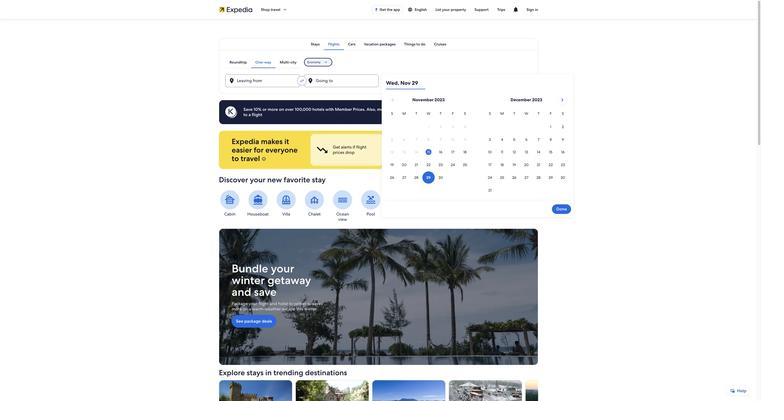 Task type: describe. For each thing, give the bounding box(es) containing it.
economy button
[[304, 58, 333, 67]]

2 s from the left
[[464, 111, 466, 116]]

5
[[514, 137, 516, 142]]

19 for 19 "button" in december 2023 element
[[513, 163, 516, 167]]

prices.
[[353, 107, 366, 112]]

winter.
[[305, 307, 318, 312]]

tab list containing stays
[[219, 38, 538, 50]]

2 t from the left
[[440, 111, 442, 116]]

26 button inside november 2023 element
[[386, 172, 398, 184]]

travel sale activities deals image
[[219, 229, 538, 366]]

9 button
[[557, 134, 569, 146]]

1 21 button from the left
[[411, 159, 423, 171]]

packages
[[380, 42, 396, 47]]

sign in button
[[523, 3, 543, 16]]

november 2023
[[413, 97, 445, 103]]

2 15 button from the left
[[545, 146, 557, 158]]

bundle for flight
[[409, 145, 423, 150]]

sign
[[527, 7, 534, 12]]

7
[[538, 137, 540, 142]]

winter
[[232, 273, 265, 288]]

+
[[435, 145, 437, 150]]

property
[[451, 7, 466, 12]]

1 vertical spatial 17 button
[[484, 159, 496, 171]]

19 button inside december 2023 element
[[508, 159, 521, 171]]

to right up
[[413, 107, 417, 112]]

23 for first 23 button from the right
[[561, 163, 565, 167]]

cars
[[348, 42, 356, 47]]

wed,
[[386, 80, 399, 87]]

1 22 button from the left
[[423, 159, 435, 171]]

2 23 button from the left
[[557, 159, 569, 171]]

the
[[387, 7, 393, 12]]

26 inside december 2023 element
[[512, 175, 517, 180]]

tab list containing roundtrip
[[225, 56, 301, 68]]

3 button
[[484, 134, 496, 146]]

in inside dropdown button
[[535, 7, 538, 12]]

vacation packages link
[[360, 38, 400, 50]]

see package deals
[[236, 319, 272, 325]]

f for november 2023
[[452, 111, 454, 116]]

4 t from the left
[[538, 111, 540, 116]]

flight inside the bundle flight + hotel to save
[[424, 145, 434, 150]]

shop travel button
[[257, 3, 292, 16]]

small image
[[408, 7, 413, 12]]

28 for second 28 button from the left
[[537, 175, 541, 180]]

2023 for november 2023
[[435, 97, 445, 103]]

3 t from the left
[[514, 111, 516, 116]]

one-way
[[255, 60, 271, 65]]

2 21 button from the left
[[533, 159, 545, 171]]

to inside tab list
[[417, 42, 420, 47]]

2 28 button from the left
[[533, 172, 545, 184]]

list your property
[[436, 7, 466, 12]]

multi-
[[280, 60, 291, 65]]

0 vertical spatial 18 button
[[459, 146, 471, 158]]

25 for 25 button to the left
[[463, 163, 467, 167]]

cabin button
[[219, 191, 241, 217]]

1 vertical spatial 25 button
[[496, 172, 508, 184]]

key
[[494, 150, 501, 155]]

easier
[[232, 145, 252, 155]]

explore stays in trending destinations
[[219, 368, 347, 378]]

2
[[562, 125, 564, 129]]

shop
[[261, 7, 270, 12]]

ocean view button
[[332, 191, 354, 223]]

pool
[[367, 212, 375, 217]]

29 button
[[545, 172, 557, 184]]

escape
[[282, 307, 296, 312]]

deals
[[262, 319, 272, 325]]

19 button inside november 2023 element
[[386, 159, 398, 171]]

hotel inside the bundle flight + hotel to save
[[439, 145, 448, 150]]

ocean
[[336, 212, 349, 217]]

21 inside december 2023 element
[[537, 163, 541, 167]]

a right add
[[457, 107, 459, 112]]

one-way link
[[251, 56, 276, 68]]

17 for bottom "17" "button"
[[489, 163, 492, 167]]

1 23 button from the left
[[435, 159, 447, 171]]

this
[[297, 307, 304, 312]]

10
[[488, 150, 492, 155]]

package
[[244, 319, 261, 325]]

30 for 1st 30 button from right
[[561, 175, 566, 180]]

1 30 button from the left
[[435, 172, 447, 184]]

trips link
[[493, 5, 510, 14]]

m for november 2023
[[403, 111, 406, 116]]

cruises
[[434, 42, 447, 47]]

vacation
[[364, 42, 379, 47]]

to inside the bundle flight + hotel to save
[[450, 145, 454, 150]]

24 for 24 button to the bottom
[[488, 175, 492, 180]]

december
[[511, 97, 531, 103]]

0 vertical spatial 24 button
[[447, 159, 459, 171]]

xsmall image
[[262, 157, 266, 161]]

w for november
[[427, 111, 431, 116]]

1 horizontal spatial 18 button
[[496, 159, 508, 171]]

favorite
[[284, 175, 310, 185]]

communication center icon image
[[513, 6, 519, 13]]

26 inside november 2023 element
[[390, 175, 394, 180]]

ocean view
[[336, 212, 349, 223]]

0 horizontal spatial and
[[232, 285, 251, 300]]

nov 29
[[394, 80, 407, 86]]

stays link
[[307, 38, 324, 50]]

stays
[[247, 368, 264, 378]]

24 for the top 24 button
[[451, 163, 455, 167]]

makes
[[261, 137, 283, 146]]

27 for 1st 27 'button' from the right
[[525, 175, 529, 180]]

30%
[[418, 107, 427, 112]]

stay
[[312, 175, 326, 185]]

see package deals link
[[232, 315, 276, 328]]

11
[[501, 150, 504, 155]]

27 for 27 'button' in the november 2023 element
[[403, 175, 406, 180]]

get the app
[[380, 7, 400, 12]]

view
[[338, 217, 347, 223]]

to inside expedia makes it easier for everyone to travel
[[232, 154, 239, 163]]

truckee showing snow, a river or creek and a small town or village image
[[449, 381, 522, 402]]

travel inside dropdown button
[[271, 7, 281, 12]]

to left 10%
[[244, 112, 248, 118]]

swap origin and destination values image
[[300, 79, 305, 83]]

save up the warm-
[[254, 285, 277, 300]]

save
[[244, 107, 253, 112]]

18 inside november 2023 element
[[464, 150, 467, 155]]

hot tub
[[392, 212, 407, 217]]

4 button
[[496, 134, 508, 146]]

application inside "bundle your winter getaway and save" main content
[[386, 94, 569, 197]]

2 out of 3 element
[[387, 134, 459, 166]]

2 16 button from the left
[[557, 146, 569, 158]]

discover your new favorite stay
[[219, 175, 326, 185]]

save inside save 10% or more on over 100,000 hotels with member prices. also, members save up to 30% when you add a hotel to a flight
[[397, 107, 406, 112]]

when
[[428, 107, 439, 112]]

2 20 button from the left
[[521, 159, 533, 171]]

earn
[[485, 145, 493, 150]]

vacation packages
[[364, 42, 396, 47]]

1 button
[[545, 121, 557, 133]]

over
[[285, 107, 294, 112]]

way
[[265, 60, 271, 65]]

houseboat
[[248, 212, 269, 217]]

your for discover
[[250, 175, 266, 185]]

fairfield which includes a house image
[[296, 381, 369, 402]]

save 10% or more on over 100,000 hotels with member prices. also, members save up to 30% when you add a hotel to a flight
[[244, 107, 470, 118]]

get for get alerts if flight prices drop
[[333, 145, 340, 150]]

drop
[[346, 150, 355, 155]]

20 for 2nd 20 button from the left
[[524, 163, 529, 167]]

discover
[[219, 175, 248, 185]]

13
[[525, 150, 528, 155]]

22 for 2nd the '22' button from the right
[[427, 163, 431, 167]]

w for december
[[525, 111, 529, 116]]

chalet
[[308, 212, 321, 217]]

bundle for your
[[232, 262, 268, 276]]

10 button
[[484, 146, 496, 158]]

m for december 2023
[[501, 111, 504, 116]]

do
[[421, 42, 426, 47]]

get alerts if flight prices drop
[[333, 145, 367, 155]]

member
[[335, 107, 352, 112]]

100,000
[[295, 107, 312, 112]]

1 out of 3 element
[[311, 134, 383, 166]]

0 horizontal spatial 25 button
[[459, 159, 471, 171]]

6 button
[[521, 134, 533, 146]]

explore
[[219, 368, 245, 378]]

expedia logo image
[[219, 6, 253, 13]]

a inside bundle your winter getaway and save package your flight and hotel together to save more on a warm-weather escape this winter.
[[249, 307, 251, 312]]

2 vertical spatial and
[[270, 301, 277, 307]]

cruises link
[[430, 38, 451, 50]]

bundle your winter getaway and save package your flight and hotel together to save more on a warm-weather escape this winter.
[[232, 262, 321, 312]]

trailing image
[[283, 7, 287, 12]]

27 button inside november 2023 element
[[398, 172, 411, 184]]

hotels
[[313, 107, 325, 112]]



Task type: vqa. For each thing, say whether or not it's contained in the screenshot.


Task type: locate. For each thing, give the bounding box(es) containing it.
19
[[391, 163, 394, 167], [513, 163, 516, 167]]

2 23 from the left
[[561, 163, 565, 167]]

f inside december 2023 element
[[550, 111, 552, 116]]

2 19 button from the left
[[508, 159, 521, 171]]

16 button
[[435, 146, 447, 158], [557, 146, 569, 158]]

roundtrip
[[230, 60, 247, 65]]

0 horizontal spatial 28 button
[[411, 172, 423, 184]]

more inside bundle your winter getaway and save package your flight and hotel together to save more on a warm-weather escape this winter.
[[232, 307, 242, 312]]

18 button left one
[[459, 146, 471, 158]]

28 button inside november 2023 element
[[411, 172, 423, 184]]

3 out of 3 element
[[463, 134, 535, 166]]

0 horizontal spatial 17 button
[[447, 146, 459, 158]]

one-
[[255, 60, 265, 65]]

and up "package"
[[232, 285, 251, 300]]

27 up hot tub button
[[403, 175, 406, 180]]

16 inside december 2023 element
[[562, 150, 565, 155]]

to inside bundle your winter getaway and save package your flight and hotel together to save more on a warm-weather escape this winter.
[[307, 301, 311, 307]]

1 horizontal spatial 16
[[562, 150, 565, 155]]

november 2023 element
[[386, 111, 471, 184]]

0 vertical spatial and
[[518, 145, 526, 150]]

2023 for december 2023
[[532, 97, 543, 103]]

flight left the or
[[252, 112, 262, 118]]

17 for "17" "button" within november 2023 element
[[452, 150, 455, 155]]

27 button up hot tub button
[[398, 172, 411, 184]]

t
[[416, 111, 418, 116], [440, 111, 442, 116], [514, 111, 516, 116], [538, 111, 540, 116]]

31 button
[[484, 184, 496, 197]]

s up 3 button
[[489, 111, 491, 116]]

1 16 from the left
[[439, 150, 443, 155]]

t left 30%
[[416, 111, 418, 116]]

bundle flight + hotel to save
[[409, 145, 454, 155]]

1 horizontal spatial 28 button
[[533, 172, 545, 184]]

1 vertical spatial in
[[266, 368, 272, 378]]

1 19 from the left
[[391, 163, 394, 167]]

warm-
[[252, 307, 265, 312]]

1 horizontal spatial in
[[535, 7, 538, 12]]

save inside the bundle flight + hotel to save
[[409, 150, 417, 155]]

0 horizontal spatial 20
[[402, 163, 407, 167]]

0 vertical spatial 17
[[452, 150, 455, 155]]

up
[[407, 107, 412, 112]]

today element
[[426, 149, 432, 155]]

get left alerts
[[333, 145, 340, 150]]

t down december 2023
[[538, 111, 540, 116]]

f for december 2023
[[550, 111, 552, 116]]

bundle inside bundle your winter getaway and save package your flight and hotel together to save more on a warm-weather escape this winter.
[[232, 262, 268, 276]]

2 26 button from the left
[[508, 172, 521, 184]]

2 22 button from the left
[[545, 159, 557, 171]]

1 vertical spatial on
[[243, 307, 248, 312]]

23 button up 29 button
[[557, 159, 569, 171]]

1 horizontal spatial 27 button
[[521, 172, 533, 184]]

2 27 button from the left
[[521, 172, 533, 184]]

1 vertical spatial 18
[[501, 163, 504, 167]]

things to do
[[404, 42, 426, 47]]

get inside get alerts if flight prices drop
[[333, 145, 340, 150]]

0 vertical spatial 24
[[451, 163, 455, 167]]

25 for 25 button to the bottom
[[500, 175, 504, 180]]

28 for 28 button in november 2023 element
[[415, 175, 419, 180]]

chalet button
[[304, 191, 326, 217]]

1 m from the left
[[403, 111, 406, 116]]

2023 right "december"
[[532, 97, 543, 103]]

english
[[415, 7, 427, 12]]

18
[[464, 150, 467, 155], [501, 163, 504, 167]]

23 for 2nd 23 button from right
[[439, 163, 443, 167]]

save right this
[[312, 301, 321, 307]]

0 vertical spatial 25 button
[[459, 159, 471, 171]]

0 horizontal spatial 18 button
[[459, 146, 471, 158]]

2023 up you
[[435, 97, 445, 103]]

things
[[404, 42, 416, 47]]

1 horizontal spatial 23 button
[[557, 159, 569, 171]]

28 inside november 2023 element
[[415, 175, 419, 180]]

airline
[[494, 145, 506, 150]]

previous month image
[[390, 97, 396, 103]]

0 horizontal spatial in
[[266, 368, 272, 378]]

1 horizontal spatial 24
[[488, 175, 492, 180]]

27 inside december 2023 element
[[525, 175, 529, 180]]

0 vertical spatial in
[[535, 7, 538, 12]]

21
[[415, 163, 418, 167], [537, 163, 541, 167]]

1 15 button from the left
[[423, 146, 435, 158]]

15 inside december 2023 element
[[549, 150, 553, 155]]

23 down 9 button
[[561, 163, 565, 167]]

w right 30%
[[427, 111, 431, 116]]

save left today 'element'
[[409, 150, 417, 155]]

22 down today 'element'
[[427, 163, 431, 167]]

0 horizontal spatial 23
[[439, 163, 443, 167]]

getaway
[[268, 273, 311, 288]]

1 horizontal spatial 19 button
[[508, 159, 521, 171]]

also,
[[367, 107, 376, 112]]

more up 'see'
[[232, 307, 242, 312]]

1 2023 from the left
[[435, 97, 445, 103]]

2 vertical spatial hotel
[[278, 301, 288, 307]]

flight inside save 10% or more on over 100,000 hotels with member prices. also, members save up to 30% when you add a hotel to a flight
[[252, 112, 262, 118]]

1 26 from the left
[[390, 175, 394, 180]]

1 s from the left
[[391, 111, 393, 116]]

0 horizontal spatial 26 button
[[386, 172, 398, 184]]

1 horizontal spatial 23
[[561, 163, 565, 167]]

1 27 from the left
[[403, 175, 406, 180]]

0 horizontal spatial 18
[[464, 150, 467, 155]]

17 right the +
[[452, 150, 455, 155]]

hotel inside save 10% or more on over 100,000 hotels with member prices. also, members save up to 30% when you add a hotel to a flight
[[460, 107, 470, 112]]

0 horizontal spatial bundle
[[232, 262, 268, 276]]

t right when
[[440, 111, 442, 116]]

1 23 from the left
[[439, 163, 443, 167]]

you
[[440, 107, 447, 112]]

1 horizontal spatial 22 button
[[545, 159, 557, 171]]

22 inside november 2023 element
[[427, 163, 431, 167]]

trending
[[274, 368, 303, 378]]

tub
[[400, 212, 407, 217]]

1 16 button from the left
[[435, 146, 447, 158]]

s down previous month image
[[391, 111, 393, 116]]

16 for 2nd 16 button from the right
[[439, 150, 443, 155]]

more right the or
[[268, 107, 278, 112]]

hotel inside bundle your winter getaway and save package your flight and hotel together to save more on a warm-weather escape this winter.
[[278, 301, 288, 307]]

22 button up 29 button
[[545, 159, 557, 171]]

rewards
[[502, 150, 518, 155]]

1 vertical spatial 18 button
[[496, 159, 508, 171]]

on
[[279, 107, 284, 112], [243, 307, 248, 312]]

2 2023 from the left
[[532, 97, 543, 103]]

wed, nov 29 button
[[386, 77, 426, 89]]

w inside november 2023 element
[[427, 111, 431, 116]]

villa
[[282, 212, 290, 217]]

0 horizontal spatial 15
[[427, 150, 430, 155]]

everyone
[[266, 145, 298, 155]]

25 inside november 2023 element
[[463, 163, 467, 167]]

one
[[485, 150, 493, 155]]

a left the warm-
[[249, 307, 251, 312]]

15 button inside november 2023 element
[[423, 146, 435, 158]]

2 horizontal spatial and
[[518, 145, 526, 150]]

6
[[526, 137, 528, 142]]

travel inside expedia makes it easier for everyone to travel
[[241, 154, 260, 163]]

application containing november 2023
[[386, 94, 569, 197]]

0 horizontal spatial 26
[[390, 175, 394, 180]]

1 horizontal spatial f
[[550, 111, 552, 116]]

1 f from the left
[[452, 111, 454, 116]]

f up 1 button
[[550, 111, 552, 116]]

23
[[439, 163, 443, 167], [561, 163, 565, 167]]

flight right if
[[356, 145, 367, 150]]

1
[[550, 125, 552, 129]]

0 horizontal spatial 17
[[452, 150, 455, 155]]

23 down the bundle flight + hotel to save
[[439, 163, 443, 167]]

travel left the xsmall icon
[[241, 154, 260, 163]]

new
[[267, 175, 282, 185]]

2 f from the left
[[550, 111, 552, 116]]

1 vertical spatial get
[[333, 145, 340, 150]]

24 up 31
[[488, 175, 492, 180]]

25 inside december 2023 element
[[500, 175, 504, 180]]

1 horizontal spatial get
[[380, 7, 386, 12]]

0 horizontal spatial travel
[[241, 154, 260, 163]]

1 w from the left
[[427, 111, 431, 116]]

18 button down 11 button
[[496, 159, 508, 171]]

9
[[562, 137, 564, 142]]

app
[[394, 7, 400, 12]]

bundle inside the bundle flight + hotel to save
[[409, 145, 423, 150]]

hotel right add
[[460, 107, 470, 112]]

next month image
[[560, 97, 566, 103]]

1 t from the left
[[416, 111, 418, 116]]

2 16 from the left
[[562, 150, 565, 155]]

in right "sign"
[[535, 7, 538, 12]]

in inside main content
[[266, 368, 272, 378]]

1 26 button from the left
[[386, 172, 398, 184]]

15 left the +
[[427, 150, 430, 155]]

in right stays
[[266, 368, 272, 378]]

multi-city link
[[276, 56, 301, 68]]

0 horizontal spatial 16
[[439, 150, 443, 155]]

t down "december"
[[514, 111, 516, 116]]

0 horizontal spatial 27 button
[[398, 172, 411, 184]]

0 vertical spatial on
[[279, 107, 284, 112]]

alerts
[[341, 145, 352, 150]]

2 19 from the left
[[513, 163, 516, 167]]

16 for second 16 button from the left
[[562, 150, 565, 155]]

3 s from the left
[[489, 111, 491, 116]]

1 27 button from the left
[[398, 172, 411, 184]]

0 horizontal spatial w
[[427, 111, 431, 116]]

2 15 from the left
[[549, 150, 553, 155]]

1 28 from the left
[[415, 175, 419, 180]]

14 button
[[533, 146, 545, 158]]

19 for 19 "button" within the november 2023 element
[[391, 163, 394, 167]]

more inside save 10% or more on over 100,000 hotels with member prices. also, members save up to 30% when you add a hotel to a flight
[[268, 107, 278, 112]]

1 horizontal spatial 22
[[549, 163, 553, 167]]

1 vertical spatial tab list
[[225, 56, 301, 68]]

12 button
[[508, 146, 521, 158]]

10%
[[254, 107, 262, 112]]

wed, nov 29
[[386, 80, 418, 87]]

w inside december 2023 element
[[525, 111, 529, 116]]

m left up
[[403, 111, 406, 116]]

2 horizontal spatial hotel
[[460, 107, 470, 112]]

18 inside december 2023 element
[[501, 163, 504, 167]]

0 horizontal spatial 24 button
[[447, 159, 459, 171]]

24
[[451, 163, 455, 167], [488, 175, 492, 180]]

2 30 button from the left
[[557, 172, 569, 184]]

17 button down one
[[484, 159, 496, 171]]

castello di amorosa showing a church or cathedral, wildflowers and heritage elements image
[[219, 381, 293, 402]]

12
[[513, 150, 516, 155]]

flight left the +
[[424, 145, 434, 150]]

1 horizontal spatial 29
[[412, 80, 418, 87]]

tab list
[[219, 38, 538, 50], [225, 56, 301, 68]]

0 horizontal spatial f
[[452, 111, 454, 116]]

27 button left 29 button
[[521, 172, 533, 184]]

2 m from the left
[[501, 111, 504, 116]]

19 inside november 2023 element
[[391, 163, 394, 167]]

trips
[[497, 7, 506, 12]]

f right you
[[452, 111, 454, 116]]

1 horizontal spatial 15 button
[[545, 146, 557, 158]]

1 30 from the left
[[439, 175, 443, 180]]

1 vertical spatial 24 button
[[484, 172, 496, 184]]

to right this
[[307, 301, 311, 307]]

shop travel
[[261, 7, 281, 12]]

1 horizontal spatial 2023
[[532, 97, 543, 103]]

21 button down the bundle flight + hotel to save
[[411, 159, 423, 171]]

1 horizontal spatial 17 button
[[484, 159, 496, 171]]

1 horizontal spatial 15
[[549, 150, 553, 155]]

24 inside november 2023 element
[[451, 163, 455, 167]]

if
[[353, 145, 355, 150]]

flight up deals
[[259, 301, 269, 307]]

20 for first 20 button from the left
[[402, 163, 407, 167]]

your for bundle
[[271, 262, 294, 276]]

0 horizontal spatial 29
[[403, 80, 407, 86]]

waterpark
[[417, 212, 438, 217]]

a left 10%
[[249, 112, 251, 118]]

1 15 from the left
[[427, 150, 430, 155]]

5 button
[[508, 134, 521, 146]]

s right add
[[464, 111, 466, 116]]

package
[[232, 301, 248, 307]]

24 down the bundle flight + hotel to save
[[451, 163, 455, 167]]

2 27 from the left
[[525, 175, 529, 180]]

23 button down the bundle flight + hotel to save
[[435, 159, 447, 171]]

15 button left the +
[[423, 146, 435, 158]]

17 button right the +
[[447, 146, 459, 158]]

villa button
[[275, 191, 297, 217]]

0 horizontal spatial 15 button
[[423, 146, 435, 158]]

together
[[289, 301, 306, 307]]

1 horizontal spatial 17
[[489, 163, 492, 167]]

2 26 from the left
[[512, 175, 517, 180]]

21 inside november 2023 element
[[415, 163, 418, 167]]

4 s from the left
[[562, 111, 564, 116]]

application
[[386, 94, 569, 197]]

0 horizontal spatial get
[[333, 145, 340, 150]]

1 21 from the left
[[415, 163, 418, 167]]

1 20 button from the left
[[398, 159, 411, 171]]

hotel right the +
[[439, 145, 448, 150]]

on inside bundle your winter getaway and save package your flight and hotel together to save more on a warm-weather escape this winter.
[[243, 307, 248, 312]]

0 horizontal spatial 24
[[451, 163, 455, 167]]

support link
[[471, 5, 493, 14]]

sign in
[[527, 7, 538, 12]]

2 horizontal spatial 29
[[549, 175, 553, 180]]

1 20 from the left
[[402, 163, 407, 167]]

flight inside bundle your winter getaway and save package your flight and hotel together to save more on a warm-weather escape this winter.
[[259, 301, 269, 307]]

0 horizontal spatial 19
[[391, 163, 394, 167]]

done button
[[552, 205, 571, 214]]

1 horizontal spatial 18
[[501, 163, 504, 167]]

1 horizontal spatial 25
[[500, 175, 504, 180]]

w down december 2023
[[525, 111, 529, 116]]

get right download the app button image
[[380, 7, 386, 12]]

21 button down 14 "button" at top
[[533, 159, 545, 171]]

22 for 1st the '22' button from right
[[549, 163, 553, 167]]

2 22 from the left
[[549, 163, 553, 167]]

0 horizontal spatial 30
[[439, 175, 443, 180]]

city
[[291, 60, 297, 65]]

nov inside button
[[394, 80, 402, 86]]

0 vertical spatial travel
[[271, 7, 281, 12]]

27 button
[[398, 172, 411, 184], [521, 172, 533, 184]]

1 horizontal spatial and
[[270, 301, 277, 307]]

24 inside december 2023 element
[[488, 175, 492, 180]]

1 horizontal spatial 21
[[537, 163, 541, 167]]

to down expedia
[[232, 154, 239, 163]]

0 horizontal spatial on
[[243, 307, 248, 312]]

17 down one
[[489, 163, 492, 167]]

0 horizontal spatial 22 button
[[423, 159, 435, 171]]

16
[[439, 150, 443, 155], [562, 150, 565, 155]]

1 horizontal spatial w
[[525, 111, 529, 116]]

21 down the bundle flight + hotel to save
[[415, 163, 418, 167]]

19 inside december 2023 element
[[513, 163, 516, 167]]

flight inside get alerts if flight prices drop
[[356, 145, 367, 150]]

nov inside 'button'
[[401, 80, 411, 87]]

2 28 from the left
[[537, 175, 541, 180]]

0 horizontal spatial 2023
[[435, 97, 445, 103]]

17 button inside november 2023 element
[[447, 146, 459, 158]]

1 horizontal spatial 27
[[525, 175, 529, 180]]

30 inside december 2023 element
[[561, 175, 566, 180]]

pool button
[[360, 191, 382, 217]]

0 horizontal spatial 19 button
[[386, 159, 398, 171]]

list your property link
[[431, 5, 471, 14]]

20
[[402, 163, 407, 167], [524, 163, 529, 167]]

0 vertical spatial hotel
[[460, 107, 470, 112]]

download the app button image
[[374, 7, 379, 12]]

0 vertical spatial 17 button
[[447, 146, 459, 158]]

27 inside november 2023 element
[[403, 175, 406, 180]]

2 w from the left
[[525, 111, 529, 116]]

bundle your winter getaway and save main content
[[0, 19, 758, 402]]

23 button
[[435, 159, 447, 171], [557, 159, 569, 171]]

15 inside today 'element'
[[427, 150, 430, 155]]

15
[[427, 150, 430, 155], [549, 150, 553, 155]]

0 horizontal spatial 23 button
[[435, 159, 447, 171]]

1 horizontal spatial 26
[[512, 175, 517, 180]]

multi-city
[[280, 60, 297, 65]]

get for get the app
[[380, 7, 386, 12]]

1 horizontal spatial 25 button
[[496, 172, 508, 184]]

travel left trailing icon
[[271, 7, 281, 12]]

15 right 14 "button" at top
[[549, 150, 553, 155]]

24 button up 31 button
[[484, 172, 496, 184]]

save
[[397, 107, 406, 112], [409, 150, 417, 155], [254, 285, 277, 300], [312, 301, 321, 307]]

22 up 29 button
[[549, 163, 553, 167]]

expedia
[[232, 137, 259, 146]]

s up 2 'button'
[[562, 111, 564, 116]]

30 for 2nd 30 button from right
[[439, 175, 443, 180]]

1 horizontal spatial 24 button
[[484, 172, 496, 184]]

24 button down the bundle flight + hotel to save
[[447, 159, 459, 171]]

16 inside november 2023 element
[[439, 150, 443, 155]]

on left the warm-
[[243, 307, 248, 312]]

1 19 button from the left
[[386, 159, 398, 171]]

to right the +
[[450, 145, 454, 150]]

2 20 from the left
[[524, 163, 529, 167]]

0 horizontal spatial 21
[[415, 163, 418, 167]]

22 inside december 2023 element
[[549, 163, 553, 167]]

16 right the +
[[439, 150, 443, 155]]

8 button
[[545, 134, 557, 146]]

29 inside 29 button
[[549, 175, 553, 180]]

0 vertical spatial bundle
[[409, 145, 423, 150]]

0 horizontal spatial 28
[[415, 175, 419, 180]]

21 down 14
[[537, 163, 541, 167]]

hot
[[392, 212, 399, 217]]

1 horizontal spatial travel
[[271, 7, 281, 12]]

27 left 29 button
[[525, 175, 529, 180]]

things to do link
[[400, 38, 430, 50]]

17
[[452, 150, 455, 155], [489, 163, 492, 167]]

1 vertical spatial more
[[232, 307, 242, 312]]

1 28 button from the left
[[411, 172, 423, 184]]

1 horizontal spatial 30 button
[[557, 172, 569, 184]]

2 30 from the left
[[561, 175, 566, 180]]

to left do
[[417, 42, 420, 47]]

15 button right 14
[[545, 146, 557, 158]]

29 inside nov 29 button
[[403, 80, 407, 86]]

17 inside november 2023 element
[[452, 150, 455, 155]]

25 button
[[459, 159, 471, 171], [496, 172, 508, 184]]

1 horizontal spatial m
[[501, 111, 504, 116]]

17 inside december 2023 element
[[489, 163, 492, 167]]

1 22 from the left
[[427, 163, 431, 167]]

m up 4
[[501, 111, 504, 116]]

29
[[412, 80, 418, 87], [403, 80, 407, 86], [549, 175, 553, 180]]

1 horizontal spatial on
[[279, 107, 284, 112]]

save left up
[[397, 107, 406, 112]]

and inside earn airline miles and one key rewards
[[518, 145, 526, 150]]

29 inside 'wed, nov 29' 'button'
[[412, 80, 418, 87]]

13 button
[[521, 146, 533, 158]]

2 21 from the left
[[537, 163, 541, 167]]

1 horizontal spatial more
[[268, 107, 278, 112]]

december 2023 element
[[484, 111, 569, 197]]

english button
[[404, 5, 431, 14]]

1 vertical spatial 24
[[488, 175, 492, 180]]

22 button
[[423, 159, 435, 171], [545, 159, 557, 171]]

16 down 9 button
[[562, 150, 565, 155]]

1 horizontal spatial 28
[[537, 175, 541, 180]]

1 horizontal spatial 21 button
[[533, 159, 545, 171]]

0 vertical spatial 18
[[464, 150, 467, 155]]

0 vertical spatial tab list
[[219, 38, 538, 50]]

1 horizontal spatial 30
[[561, 175, 566, 180]]

and down "6"
[[518, 145, 526, 150]]

hotel left together
[[278, 301, 288, 307]]

18 down 11
[[501, 163, 504, 167]]

f inside november 2023 element
[[452, 111, 454, 116]]

22 button down today 'element'
[[423, 159, 435, 171]]

nov
[[401, 80, 411, 87], [394, 80, 402, 86]]

16 button down 9 button
[[557, 146, 569, 158]]

18 left one
[[464, 150, 467, 155]]

on left over
[[279, 107, 284, 112]]

your for list
[[442, 7, 450, 12]]

1 horizontal spatial 16 button
[[557, 146, 569, 158]]

flights
[[328, 42, 340, 47]]

0 horizontal spatial 27
[[403, 175, 406, 180]]

28 inside december 2023 element
[[537, 175, 541, 180]]

and right the warm-
[[270, 301, 277, 307]]

30 inside november 2023 element
[[439, 175, 443, 180]]

on inside save 10% or more on over 100,000 hotels with member prices. also, members save up to 30% when you add a hotel to a flight
[[279, 107, 284, 112]]

hotel
[[460, 107, 470, 112], [439, 145, 448, 150], [278, 301, 288, 307]]

16 button right today 'element'
[[435, 146, 447, 158]]

1 horizontal spatial 26 button
[[508, 172, 521, 184]]

miles
[[507, 145, 517, 150]]



